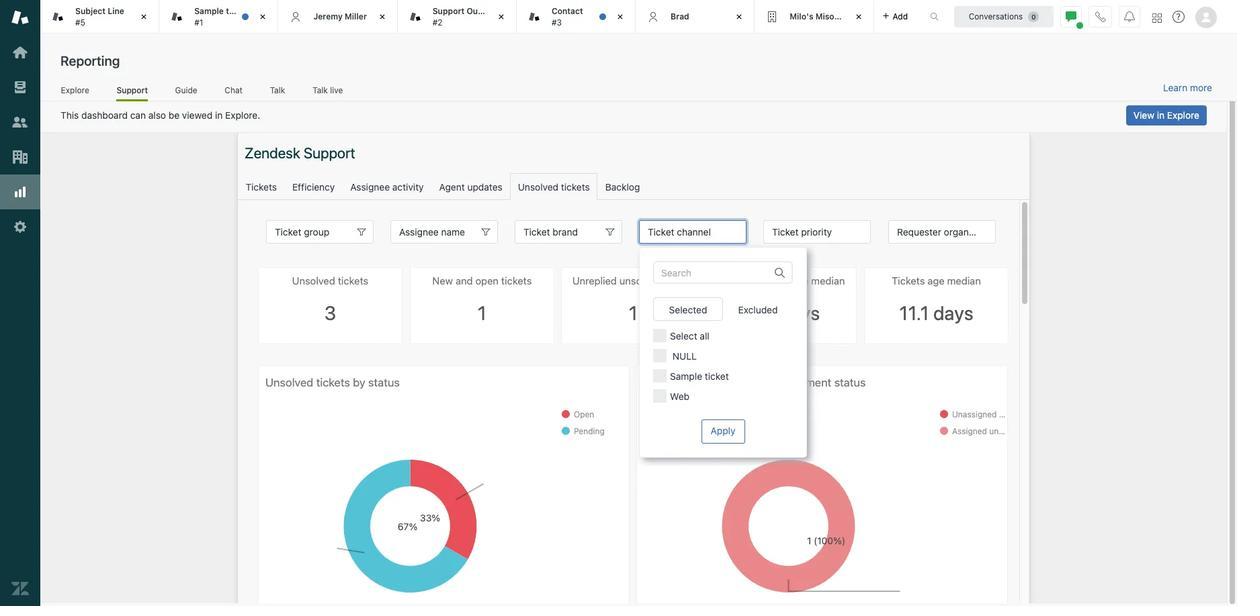 Task type: describe. For each thing, give the bounding box(es) containing it.
jeremy
[[313, 11, 343, 21]]

views image
[[11, 79, 29, 96]]

in inside 'button'
[[1157, 110, 1165, 121]]

contact
[[552, 6, 583, 16]]

talk for talk
[[270, 85, 285, 95]]

outreach
[[467, 6, 503, 16]]

conversations
[[969, 11, 1023, 21]]

jeremy miller tab
[[278, 0, 398, 34]]

jeremy miller
[[313, 11, 367, 21]]

#3
[[552, 17, 562, 27]]

add
[[893, 11, 908, 21]]

get started image
[[11, 44, 29, 61]]

close image for brad tab
[[733, 10, 746, 24]]

button displays agent's chat status as online. image
[[1066, 11, 1076, 22]]

view in explore
[[1133, 110, 1199, 121]]

support outreach #2
[[432, 6, 503, 27]]

tab containing subject line
[[40, 0, 159, 34]]

brad tab
[[636, 0, 755, 34]]

1 close image from the left
[[137, 10, 151, 24]]

close image inside #1 tab
[[256, 10, 270, 24]]

talk link
[[270, 85, 285, 99]]

conversations button
[[954, 6, 1054, 27]]

also
[[148, 110, 166, 121]]

admin image
[[11, 218, 29, 236]]

learn
[[1163, 82, 1187, 93]]

this dashboard can also be viewed in explore.
[[60, 110, 260, 121]]

customers image
[[11, 114, 29, 131]]

more
[[1190, 82, 1212, 93]]

chat link
[[224, 85, 243, 99]]

zendesk support image
[[11, 9, 29, 26]]

support for support outreach #2
[[432, 6, 464, 16]]

zendesk products image
[[1152, 13, 1162, 23]]

chat
[[225, 85, 243, 95]]

close image inside jeremy miller tab
[[375, 10, 389, 24]]

subject
[[75, 6, 106, 16]]

view
[[1133, 110, 1154, 121]]

tabs tab list
[[40, 0, 916, 34]]

add button
[[874, 0, 916, 33]]

#1
[[194, 17, 203, 27]]



Task type: vqa. For each thing, say whether or not it's contained in the screenshot.
Medina
no



Task type: locate. For each thing, give the bounding box(es) containing it.
explore.
[[225, 110, 260, 121]]

get help image
[[1173, 11, 1185, 23]]

dashboard
[[81, 110, 128, 121]]

0 horizontal spatial talk
[[270, 85, 285, 95]]

2 tab from the left
[[398, 0, 517, 34]]

viewed
[[182, 110, 212, 121]]

support up #2
[[432, 6, 464, 16]]

0 horizontal spatial explore
[[61, 85, 89, 95]]

0 horizontal spatial close image
[[614, 10, 627, 24]]

talk right chat
[[270, 85, 285, 95]]

in
[[215, 110, 223, 121], [1157, 110, 1165, 121]]

explore down learn more link
[[1167, 110, 1199, 121]]

support
[[432, 6, 464, 16], [116, 85, 148, 95]]

close image right "miller"
[[375, 10, 389, 24]]

1 in from the left
[[215, 110, 223, 121]]

talk live
[[313, 85, 343, 95]]

4 tab from the left
[[755, 0, 874, 34]]

close image right brad
[[733, 10, 746, 24]]

in right the view
[[1157, 110, 1165, 121]]

live
[[330, 85, 343, 95]]

support up 'can'
[[116, 85, 148, 95]]

be
[[169, 110, 179, 121]]

4 close image from the left
[[494, 10, 508, 24]]

contact #3
[[552, 6, 583, 27]]

close image left add dropdown button
[[852, 10, 865, 24]]

#5
[[75, 17, 85, 27]]

2 horizontal spatial close image
[[852, 10, 865, 24]]

reporting
[[60, 53, 120, 69]]

close image right line
[[137, 10, 151, 24]]

miller
[[345, 11, 367, 21]]

brad
[[671, 11, 689, 21]]

talk for talk live
[[313, 85, 328, 95]]

close image right contact #3
[[614, 10, 627, 24]]

1 close image from the left
[[614, 10, 627, 24]]

notifications image
[[1124, 11, 1135, 22]]

talk inside talk live link
[[313, 85, 328, 95]]

close image inside brad tab
[[733, 10, 746, 24]]

1 horizontal spatial close image
[[733, 10, 746, 24]]

talk inside talk link
[[270, 85, 285, 95]]

close image for 1st tab from the right
[[852, 10, 865, 24]]

this
[[60, 110, 79, 121]]

can
[[130, 110, 146, 121]]

1 talk from the left
[[270, 85, 285, 95]]

support link
[[116, 85, 148, 101]]

explore link
[[60, 85, 90, 99]]

learn more link
[[1163, 82, 1212, 94]]

1 vertical spatial explore
[[1167, 110, 1199, 121]]

guide
[[175, 85, 197, 95]]

1 horizontal spatial explore
[[1167, 110, 1199, 121]]

2 close image from the left
[[733, 10, 746, 24]]

close image right #1
[[256, 10, 270, 24]]

organizations image
[[11, 148, 29, 166]]

1 horizontal spatial support
[[432, 6, 464, 16]]

#1 tab
[[159, 0, 278, 34]]

1 tab from the left
[[40, 0, 159, 34]]

tab containing contact
[[517, 0, 636, 34]]

in right viewed
[[215, 110, 223, 121]]

close image
[[614, 10, 627, 24], [733, 10, 746, 24], [852, 10, 865, 24]]

1 vertical spatial support
[[116, 85, 148, 95]]

close image
[[137, 10, 151, 24], [256, 10, 270, 24], [375, 10, 389, 24], [494, 10, 508, 24]]

main element
[[0, 0, 40, 607]]

explore up this
[[61, 85, 89, 95]]

3 tab from the left
[[517, 0, 636, 34]]

reporting image
[[11, 183, 29, 201]]

talk live link
[[312, 85, 343, 99]]

2 in from the left
[[1157, 110, 1165, 121]]

close image left #3
[[494, 10, 508, 24]]

subject line #5
[[75, 6, 124, 27]]

1 horizontal spatial in
[[1157, 110, 1165, 121]]

0 vertical spatial explore
[[61, 85, 89, 95]]

2 close image from the left
[[256, 10, 270, 24]]

line
[[108, 6, 124, 16]]

tab containing support outreach
[[398, 0, 517, 34]]

guide link
[[175, 85, 198, 99]]

talk left live
[[313, 85, 328, 95]]

0 vertical spatial support
[[432, 6, 464, 16]]

#2
[[432, 17, 442, 27]]

3 close image from the left
[[852, 10, 865, 24]]

0 horizontal spatial support
[[116, 85, 148, 95]]

support inside "support outreach #2"
[[432, 6, 464, 16]]

learn more
[[1163, 82, 1212, 93]]

talk
[[270, 85, 285, 95], [313, 85, 328, 95]]

support for support
[[116, 85, 148, 95]]

explore
[[61, 85, 89, 95], [1167, 110, 1199, 121]]

3 close image from the left
[[375, 10, 389, 24]]

tab
[[40, 0, 159, 34], [398, 0, 517, 34], [517, 0, 636, 34], [755, 0, 874, 34]]

zendesk image
[[11, 581, 29, 598]]

view in explore button
[[1126, 105, 1207, 126]]

2 talk from the left
[[313, 85, 328, 95]]

1 horizontal spatial talk
[[313, 85, 328, 95]]

explore inside 'button'
[[1167, 110, 1199, 121]]

0 horizontal spatial in
[[215, 110, 223, 121]]



